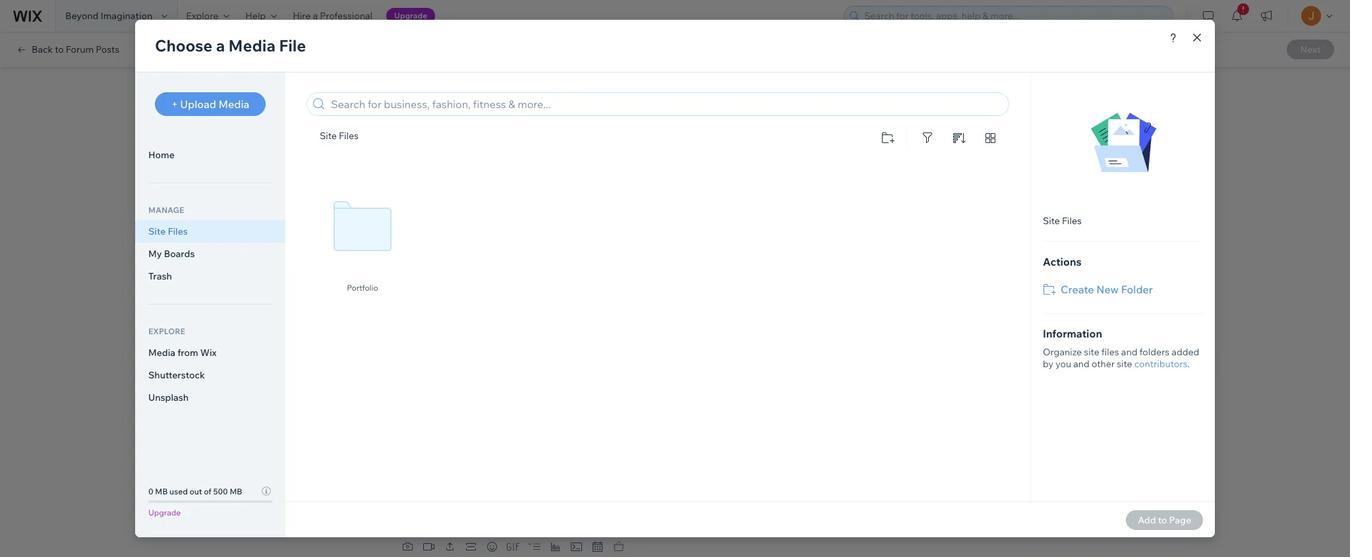 Task type: describe. For each thing, give the bounding box(es) containing it.
beyond imagination
[[65, 10, 153, 22]]

upgrade button
[[386, 8, 435, 24]]

hire a professional link
[[285, 0, 380, 32]]

miller
[[453, 107, 474, 118]]

explore
[[186, 10, 218, 22]]

professional
[[320, 10, 373, 22]]

imagination
[[101, 10, 153, 22]]

hire a professional
[[293, 10, 373, 22]]

beyond
[[65, 10, 98, 22]]

back
[[32, 44, 53, 55]]

posts
[[96, 44, 120, 55]]



Task type: locate. For each thing, give the bounding box(es) containing it.
hire
[[293, 10, 311, 22]]

back to forum posts
[[32, 44, 120, 55]]

help button
[[238, 0, 285, 32]]

upgrade
[[394, 11, 427, 20]]

forum
[[66, 44, 94, 55]]

a
[[313, 10, 318, 22]]

to
[[55, 44, 64, 55]]

help
[[245, 10, 266, 22]]

jeremy miller
[[422, 107, 474, 118]]

Give this post a title text field
[[398, 144, 926, 169]]

back to forum posts button
[[16, 44, 120, 55]]

Search for tools, apps, help & more... field
[[860, 7, 1169, 25]]

jeremy
[[422, 107, 451, 118]]



Task type: vqa. For each thing, say whether or not it's contained in the screenshot.
your within contact info add your business contact details so clients can reach you easily.
no



